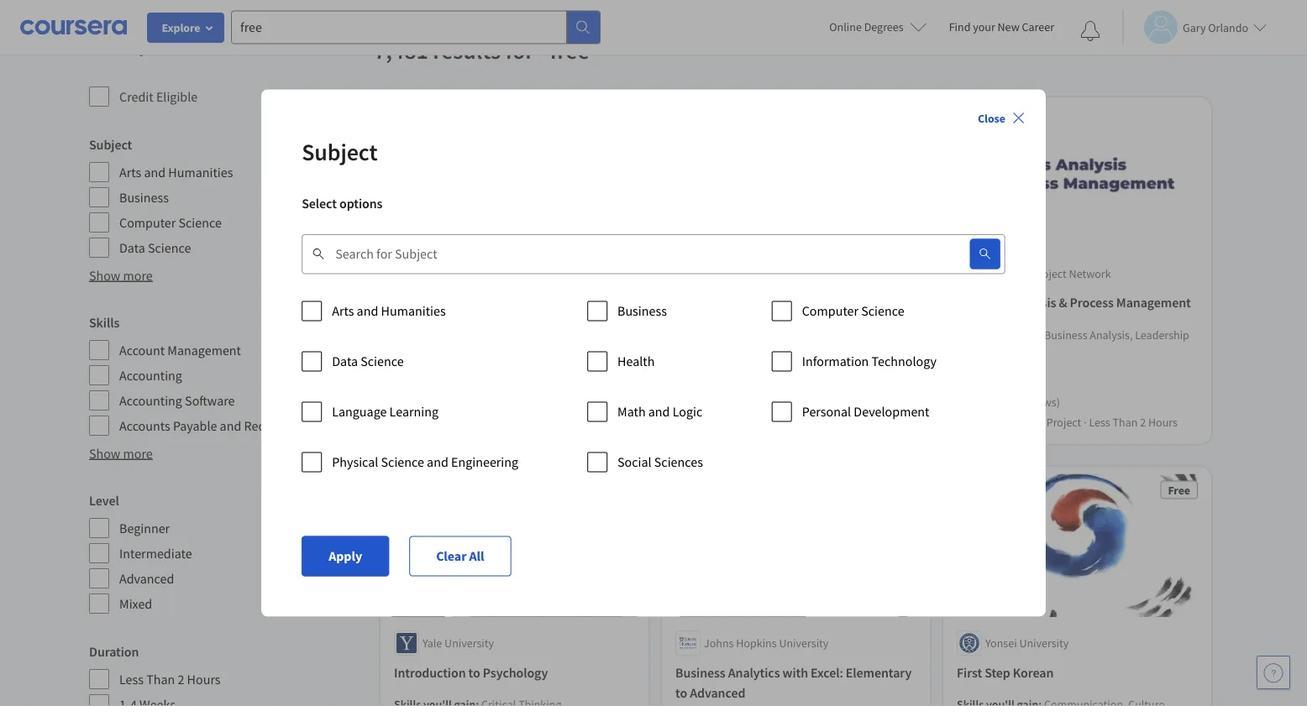Task type: locate. For each thing, give the bounding box(es) containing it.
1 network from the left
[[506, 266, 548, 281]]

beginner down (2.3k
[[957, 415, 1001, 430]]

financial markets link
[[675, 293, 917, 313]]

1 horizontal spatial beginner
[[675, 415, 720, 430]]

1 vertical spatial computer science
[[802, 303, 905, 320]]

level
[[89, 492, 119, 509]]

yale up financial markets
[[704, 266, 724, 281]]

leadership up 1
[[745, 394, 799, 410]]

1 horizontal spatial management,
[[768, 344, 835, 359]]

2 guided from the left
[[1009, 415, 1044, 430]]

accounting
[[119, 367, 182, 384], [119, 392, 182, 409]]

1 horizontal spatial guided
[[1009, 415, 1044, 430]]

than inside duration group
[[146, 671, 175, 688]]

close button
[[971, 103, 1032, 133]]

1 horizontal spatial data science
[[332, 353, 404, 370]]

arts and humanities
[[119, 164, 233, 181], [332, 303, 446, 320]]

show up 'level'
[[89, 445, 120, 462]]

show more button for accounts
[[89, 444, 153, 464]]

1 horizontal spatial yale university
[[704, 266, 775, 281]]

filter by
[[89, 37, 147, 58]]

data up the language
[[332, 353, 358, 370]]

to inside business analytics with excel: elementary to advanced
[[675, 685, 687, 701]]

show more for accounts payable and receivable
[[89, 445, 153, 462]]

1 horizontal spatial humanities
[[381, 303, 446, 320]]

banking,
[[838, 344, 881, 359]]

guided inside the 4.6 intermediate · guided project · less than 2 hours
[[465, 415, 501, 430]]

0 horizontal spatial advanced
[[119, 570, 174, 587]]

level group
[[89, 491, 364, 615]]

0 horizontal spatial data science
[[119, 239, 191, 256]]

1 horizontal spatial intermediate
[[394, 415, 458, 430]]

innovation,
[[716, 378, 772, 393]]

career
[[1022, 19, 1054, 34]]

guided down (2.3k
[[1009, 415, 1044, 430]]

2 horizontal spatial than
[[1113, 415, 1138, 430]]

0 horizontal spatial reviews)
[[735, 394, 776, 410]]

technology
[[872, 353, 937, 370]]

0 vertical spatial show
[[89, 267, 120, 284]]

0 horizontal spatial than
[[146, 671, 175, 688]]

less down duration
[[119, 671, 144, 688]]

2 vertical spatial to
[[675, 685, 687, 701]]

show more button
[[89, 265, 153, 286], [89, 444, 153, 464]]

1 guided from the left
[[465, 415, 501, 430]]

clear all button
[[409, 536, 511, 577]]

0 vertical spatial humanities
[[168, 164, 233, 181]]

learning
[[389, 404, 439, 420]]

1 horizontal spatial coursera project network
[[985, 266, 1111, 281]]

1 horizontal spatial less
[[546, 415, 567, 430]]

advanced down analytics
[[690, 685, 745, 701]]

1 vertical spatial humanities
[[381, 303, 446, 320]]

psychology
[[483, 664, 548, 681]]

1 · from the left
[[460, 415, 463, 430]]

2 show more from the top
[[89, 445, 153, 462]]

data science
[[119, 239, 191, 256], [332, 353, 404, 370]]

2 coursera project network from the left
[[985, 266, 1111, 281]]

1 vertical spatial yale university
[[423, 636, 494, 651]]

1 horizontal spatial network
[[1069, 266, 1111, 281]]

0 horizontal spatial arts
[[119, 164, 141, 181]]

for
[[505, 36, 534, 65]]

0 vertical spatial data science
[[119, 239, 191, 256]]

accounting software
[[119, 392, 235, 409]]

information technology
[[802, 353, 937, 370]]

yale for introduction
[[423, 636, 442, 651]]

management, up behavioral at bottom
[[675, 344, 743, 359]]

1 reviews) from the left
[[735, 394, 776, 410]]

more for data
[[123, 267, 153, 284]]

0 horizontal spatial computer
[[119, 214, 176, 231]]

advanced inside level 'group'
[[119, 570, 174, 587]]

management up (2.3k
[[978, 344, 1043, 359]]

less left math
[[546, 415, 567, 430]]

0 horizontal spatial 2
[[178, 671, 184, 688]]

0 vertical spatial intermediate
[[394, 415, 458, 430]]

2 horizontal spatial beginner
[[957, 415, 1001, 430]]

1 vertical spatial show more
[[89, 445, 153, 462]]

leadership right analysis,
[[1135, 327, 1190, 342]]

1 vertical spatial computer
[[802, 303, 859, 320]]

0 horizontal spatial computer science
[[119, 214, 222, 231]]

1 show from the top
[[89, 267, 120, 284]]

1 vertical spatial introduction
[[394, 664, 466, 681]]

1 horizontal spatial subject
[[302, 137, 378, 166]]

personal
[[802, 404, 851, 420]]

2 introduction from the top
[[394, 664, 466, 681]]

2 reviews) from the left
[[1019, 394, 1060, 410]]

show more button down accounts
[[89, 444, 153, 464]]

making,
[[675, 378, 714, 393]]

advanced
[[119, 570, 174, 587], [690, 685, 745, 701]]

show more button up 'skills' in the left top of the page
[[89, 265, 153, 286]]

network up introduction to microsoft excel link
[[506, 266, 548, 281]]

1 vertical spatial leadership
[[745, 394, 799, 410]]

introduction to microsoft excel link
[[394, 293, 635, 313]]

0 horizontal spatial coursera
[[423, 266, 467, 281]]

math
[[618, 404, 646, 420]]

4.8
[[692, 394, 708, 410]]

1 horizontal spatial reviews)
[[1019, 394, 1060, 410]]

credit eligible
[[119, 88, 198, 105]]

humanities
[[168, 164, 233, 181], [381, 303, 446, 320]]

guided up engineering
[[465, 415, 501, 430]]

apply button
[[302, 536, 389, 577]]

to
[[468, 294, 480, 311], [468, 664, 480, 681], [675, 685, 687, 701]]

0 horizontal spatial management,
[[675, 344, 743, 359]]

2 horizontal spatial hours
[[1148, 415, 1178, 430]]

0 horizontal spatial yale
[[423, 636, 442, 651]]

1 more from the top
[[123, 267, 153, 284]]

0 horizontal spatial coursera project network
[[423, 266, 548, 281]]

coursera image
[[20, 14, 127, 41]]

university up "introduction to psychology"
[[445, 636, 494, 651]]

engineering
[[451, 454, 518, 471]]

0 horizontal spatial beginner
[[119, 520, 170, 537]]

less inside duration group
[[119, 671, 144, 688]]

beginner
[[675, 415, 720, 430], [957, 415, 1001, 430], [119, 520, 170, 537]]

1 introduction from the top
[[394, 294, 466, 311]]

university up the markets
[[726, 266, 775, 281]]

1 horizontal spatial computer science
[[802, 303, 905, 320]]

business analytics with excel: elementary to advanced
[[675, 664, 912, 701]]

0 horizontal spatial less
[[119, 671, 144, 688]]

show for data
[[89, 267, 120, 284]]

2 show more button from the top
[[89, 444, 153, 464]]

business analysis, leadership and management
[[957, 327, 1190, 359]]

sciences
[[654, 454, 703, 471]]

accounting down 'account'
[[119, 367, 182, 384]]

1 vertical spatial arts and humanities
[[332, 303, 446, 320]]

1 coursera from the left
[[423, 266, 467, 281]]

3 · from the left
[[722, 415, 725, 430]]

thinking,
[[826, 361, 872, 376]]

leadership
[[1135, 327, 1190, 342], [745, 394, 799, 410]]

hours inside (2.3k reviews) beginner · guided project · less than 2 hours
[[1148, 415, 1178, 430]]

accounting up accounts
[[119, 392, 182, 409]]

business analysis & process management
[[957, 294, 1191, 311]]

analytics
[[728, 664, 780, 681]]

university up the with
[[779, 636, 829, 651]]

0 horizontal spatial intermediate
[[119, 545, 192, 562]]

beginner inside 4.8 (26k reviews) beginner · course · 1 - 3 months
[[675, 415, 720, 430]]

options
[[339, 195, 383, 212]]

than
[[569, 415, 594, 430], [1113, 415, 1138, 430], [146, 671, 175, 688]]

coursera down search image
[[985, 266, 1030, 281]]

duration group
[[89, 642, 364, 707]]

1 show more button from the top
[[89, 265, 153, 286]]

management inside "skills" group
[[167, 342, 241, 359]]

0 horizontal spatial data
[[119, 239, 145, 256]]

intermediate down the 4.6
[[394, 415, 458, 430]]

0 vertical spatial yale
[[704, 266, 724, 281]]

1 horizontal spatial 2
[[597, 415, 603, 430]]

subject down credit on the top left of the page
[[89, 136, 132, 153]]

subject up "select options"
[[302, 137, 378, 166]]

1 vertical spatial intermediate
[[119, 545, 192, 562]]

0 horizontal spatial yale university
[[423, 636, 494, 651]]

more down accounts
[[123, 445, 153, 462]]

1 horizontal spatial yale
[[704, 266, 724, 281]]

hours inside the 4.6 intermediate · guided project · less than 2 hours
[[605, 415, 634, 430]]

introduction
[[394, 294, 466, 311], [394, 664, 466, 681]]

yale university up the markets
[[704, 266, 775, 281]]

yale university up "introduction to psychology"
[[423, 636, 494, 651]]

0 horizontal spatial subject
[[89, 136, 132, 153]]

subject inside group
[[89, 136, 132, 153]]

1 horizontal spatial than
[[569, 415, 594, 430]]

0 vertical spatial introduction
[[394, 294, 466, 311]]

network for process
[[1069, 266, 1111, 281]]

reviews) down innovation,
[[735, 394, 776, 410]]

2 network from the left
[[1069, 266, 1111, 281]]

computer inside select subject options element
[[802, 303, 859, 320]]

0 vertical spatial arts and humanities
[[119, 164, 233, 181]]

network up process
[[1069, 266, 1111, 281]]

advanced up mixed on the left bottom
[[119, 570, 174, 587]]

0 horizontal spatial hours
[[187, 671, 221, 688]]

analysis,
[[1090, 327, 1133, 342]]

0 vertical spatial advanced
[[119, 570, 174, 587]]

1 vertical spatial advanced
[[690, 685, 745, 701]]

more up 'account'
[[123, 267, 153, 284]]

hours
[[605, 415, 634, 430], [1148, 415, 1178, 430], [187, 671, 221, 688]]

intermediate inside level 'group'
[[119, 545, 192, 562]]

2 show from the top
[[89, 445, 120, 462]]

university up korean at right
[[1019, 636, 1069, 651]]

1 vertical spatial to
[[468, 664, 480, 681]]

intermediate
[[394, 415, 458, 430], [119, 545, 192, 562]]

coursera project network up introduction to microsoft excel
[[423, 266, 548, 281]]

reviews) inside (2.3k reviews) beginner · guided project · less than 2 hours
[[1019, 394, 1060, 410]]

0 horizontal spatial leadership
[[745, 394, 799, 410]]

your
[[973, 19, 995, 34]]

0 vertical spatial arts
[[119, 164, 141, 181]]

intermediate up mixed on the left bottom
[[119, 545, 192, 562]]

1 accounting from the top
[[119, 367, 182, 384]]

2 coursera from the left
[[985, 266, 1030, 281]]

data science inside select subject options element
[[332, 353, 404, 370]]

1 horizontal spatial coursera
[[985, 266, 1030, 281]]

0 horizontal spatial arts and humanities
[[119, 164, 233, 181]]

management up software
[[167, 342, 241, 359]]

2 horizontal spatial 2
[[1140, 415, 1146, 430]]

show
[[89, 267, 120, 284], [89, 445, 120, 462]]

(2.3k reviews) beginner · guided project · less than 2 hours
[[957, 394, 1178, 430]]

5 · from the left
[[1004, 415, 1006, 430]]

beginner up mixed on the left bottom
[[119, 520, 170, 537]]

microsoft
[[483, 294, 536, 311]]

payable
[[173, 418, 217, 434]]

management inside finance, investment management, risk management, banking, behavioral economics, critical thinking, decision making, innovation, regulations and compliance, , leadership and management
[[823, 394, 887, 410]]

None search field
[[231, 11, 601, 44]]

0 vertical spatial data
[[119, 239, 145, 256]]

project down business analysis, leadership and management
[[1047, 415, 1082, 430]]

1 vertical spatial show more button
[[89, 444, 153, 464]]

yale
[[704, 266, 724, 281], [423, 636, 442, 651]]

management, up critical
[[768, 344, 835, 359]]

to for microsoft
[[468, 294, 480, 311]]

1 horizontal spatial advanced
[[690, 685, 745, 701]]

beginner inside level 'group'
[[119, 520, 170, 537]]

to for psychology
[[468, 664, 480, 681]]

university
[[726, 266, 775, 281], [445, 636, 494, 651], [779, 636, 829, 651], [1019, 636, 1069, 651]]

johns hopkins university
[[704, 636, 829, 651]]

less
[[546, 415, 567, 430], [1089, 415, 1110, 430], [119, 671, 144, 688]]

1 horizontal spatial computer
[[802, 303, 859, 320]]

business
[[119, 189, 169, 206], [957, 294, 1007, 311], [618, 303, 667, 320], [1044, 327, 1088, 342], [675, 664, 726, 681]]

yonsei
[[985, 636, 1017, 651]]

0 vertical spatial yale university
[[704, 266, 775, 281]]

management down thinking,
[[823, 394, 887, 410]]

reviews) inside 4.8 (26k reviews) beginner · course · 1 - 3 months
[[735, 394, 776, 410]]

coursera project network for to
[[423, 266, 548, 281]]

business analytics with excel: elementary to advanced link
[[675, 663, 917, 703]]

beginner down the 4.8
[[675, 415, 720, 430]]

0 vertical spatial to
[[468, 294, 480, 311]]

1 vertical spatial data science
[[332, 353, 404, 370]]

skills group
[[89, 313, 364, 437]]

than inside the 4.6 intermediate · guided project · less than 2 hours
[[569, 415, 594, 430]]

0 vertical spatial computer science
[[119, 214, 222, 231]]

1 horizontal spatial arts
[[332, 303, 354, 320]]

reviews) right (2.3k
[[1019, 394, 1060, 410]]

1 vertical spatial yale
[[423, 636, 442, 651]]

1 vertical spatial show
[[89, 445, 120, 462]]

1 vertical spatial data
[[332, 353, 358, 370]]

business inside business analysis, leadership and management
[[1044, 327, 1088, 342]]

0 horizontal spatial network
[[506, 266, 548, 281]]

management
[[1116, 294, 1191, 311], [167, 342, 241, 359], [978, 344, 1043, 359], [823, 394, 887, 410]]

data inside subject group
[[119, 239, 145, 256]]

1 coursera project network from the left
[[423, 266, 548, 281]]

computer inside subject group
[[119, 214, 176, 231]]

2 accounting from the top
[[119, 392, 182, 409]]

financial
[[675, 294, 727, 311]]

find your new career
[[949, 19, 1054, 34]]

1 horizontal spatial hours
[[605, 415, 634, 430]]

0 vertical spatial computer
[[119, 214, 176, 231]]

show more button for data
[[89, 265, 153, 286]]

1 show more from the top
[[89, 267, 153, 284]]

all
[[469, 548, 484, 565]]

2 more from the top
[[123, 445, 153, 462]]

development
[[854, 404, 930, 420]]

0 vertical spatial leadership
[[1135, 327, 1190, 342]]

7,481 results for "free"
[[374, 36, 601, 65]]

yonsei university
[[985, 636, 1069, 651]]

subject
[[89, 136, 132, 153], [302, 137, 378, 166]]

course
[[727, 415, 762, 430]]

university for introduction
[[445, 636, 494, 651]]

1 horizontal spatial data
[[332, 353, 358, 370]]

duration
[[89, 644, 139, 660]]

0 vertical spatial more
[[123, 267, 153, 284]]

business inside business analytics with excel: elementary to advanced
[[675, 664, 726, 681]]

and inside subject group
[[144, 164, 166, 181]]

show notifications image
[[1080, 21, 1101, 41]]

0 horizontal spatial humanities
[[168, 164, 233, 181]]

less inside the 4.6 intermediate · guided project · less than 2 hours
[[546, 415, 567, 430]]

coursera project network up &
[[985, 266, 1111, 281]]

yale university
[[704, 266, 775, 281], [423, 636, 494, 651]]

2
[[597, 415, 603, 430], [1140, 415, 1146, 430], [178, 671, 184, 688]]

less down business analysis, leadership and management
[[1089, 415, 1110, 430]]

1 horizontal spatial leadership
[[1135, 327, 1190, 342]]

less inside (2.3k reviews) beginner · guided project · less than 2 hours
[[1089, 415, 1110, 430]]

show up 'skills' in the left top of the page
[[89, 267, 120, 284]]

1 vertical spatial more
[[123, 445, 153, 462]]

guided
[[465, 415, 501, 430], [1009, 415, 1044, 430]]

computer science
[[119, 214, 222, 231], [802, 303, 905, 320]]

management inside business analysis, leadership and management
[[978, 344, 1043, 359]]

project up engineering
[[503, 415, 538, 430]]

show for accounts
[[89, 445, 120, 462]]

arts and humanities inside subject group
[[119, 164, 233, 181]]

markets
[[730, 294, 775, 311]]

·
[[460, 415, 463, 430], [540, 415, 543, 430], [722, 415, 725, 430], [764, 415, 767, 430], [1004, 415, 1006, 430], [1084, 415, 1087, 430]]

0 vertical spatial accounting
[[119, 367, 182, 384]]

0 vertical spatial show more button
[[89, 265, 153, 286]]

business for business analysis, leadership and management
[[1044, 327, 1088, 342]]

social sciences
[[618, 454, 703, 471]]

yale up "introduction to psychology"
[[423, 636, 442, 651]]

4.8 (26k reviews) beginner · course · 1 - 3 months
[[675, 394, 828, 430]]

2 · from the left
[[540, 415, 543, 430]]

coursera up introduction to microsoft excel
[[423, 266, 467, 281]]

1 horizontal spatial arts and humanities
[[332, 303, 446, 320]]

subject dialog
[[261, 89, 1046, 617]]

more for accounts
[[123, 445, 153, 462]]

1 management, from the left
[[675, 344, 743, 359]]

and inside "skills" group
[[220, 418, 241, 434]]

0 vertical spatial show more
[[89, 267, 153, 284]]

1 vertical spatial arts
[[332, 303, 354, 320]]

1 vertical spatial accounting
[[119, 392, 182, 409]]

0 horizontal spatial guided
[[465, 415, 501, 430]]

show more down accounts
[[89, 445, 153, 462]]

and inside business analysis, leadership and management
[[957, 344, 976, 359]]

business inside select subject options element
[[618, 303, 667, 320]]

mixed
[[119, 596, 152, 612]]

show more up 'skills' in the left top of the page
[[89, 267, 153, 284]]

finance,
[[763, 327, 804, 342]]

2 horizontal spatial less
[[1089, 415, 1110, 430]]

data up 'skills' in the left top of the page
[[119, 239, 145, 256]]



Task type: describe. For each thing, give the bounding box(es) containing it.
receivable
[[244, 418, 304, 434]]

korean
[[1013, 664, 1054, 681]]

humanities inside subject group
[[168, 164, 233, 181]]

analysis
[[1010, 294, 1056, 311]]

apply
[[329, 548, 362, 565]]

skills
[[89, 314, 119, 331]]

introduction to psychology link
[[394, 663, 635, 683]]

step
[[985, 664, 1010, 681]]

7,481
[[374, 36, 428, 65]]

accounts
[[119, 418, 170, 434]]

project up introduction to microsoft excel
[[469, 266, 504, 281]]

arts inside select subject options element
[[332, 303, 354, 320]]

filter
[[89, 37, 127, 58]]

critical
[[789, 361, 824, 376]]

hopkins
[[736, 636, 777, 651]]

yale for financial
[[704, 266, 724, 281]]

business inside subject group
[[119, 189, 169, 206]]

personal development
[[802, 404, 930, 420]]

first step korean
[[957, 664, 1054, 681]]

coursera for introduction
[[423, 266, 467, 281]]

elementary
[[846, 664, 912, 681]]

leadership inside finance, investment management, risk management, banking, behavioral economics, critical thinking, decision making, innovation, regulations and compliance, , leadership and management
[[745, 394, 799, 410]]

computer science inside subject group
[[119, 214, 222, 231]]

clear
[[436, 548, 467, 565]]

business for business analytics with excel: elementary to advanced
[[675, 664, 726, 681]]

computer science inside select subject options element
[[802, 303, 905, 320]]

arts and humanities inside select subject options element
[[332, 303, 446, 320]]

introduction to psychology
[[394, 664, 548, 681]]

economics,
[[730, 361, 787, 376]]

1
[[769, 415, 775, 430]]

Search by keyword search field
[[335, 234, 930, 274]]

health
[[618, 353, 655, 370]]

data inside select subject options element
[[332, 353, 358, 370]]

coursera project network for analysis
[[985, 266, 1111, 281]]

2 inside duration group
[[178, 671, 184, 688]]

free
[[1168, 483, 1190, 498]]

behavioral
[[675, 361, 728, 376]]

financial markets
[[675, 294, 775, 311]]

select subject options element
[[302, 294, 1005, 496]]

select options
[[302, 195, 383, 212]]

intermediate inside the 4.6 intermediate · guided project · less than 2 hours
[[394, 415, 458, 430]]

university for financial
[[726, 266, 775, 281]]

decision
[[874, 361, 916, 376]]

6 · from the left
[[1084, 415, 1087, 430]]

3
[[783, 415, 789, 430]]

coursera for business
[[985, 266, 1030, 281]]

first
[[957, 664, 982, 681]]

compliance,
[[675, 394, 737, 410]]

show more for data science
[[89, 267, 153, 284]]

"free"
[[539, 36, 601, 65]]

less than 2 hours
[[119, 671, 221, 688]]

introduction for introduction to microsoft excel
[[394, 294, 466, 311]]

subject group
[[89, 134, 364, 259]]

finance, investment management, risk management, banking, behavioral economics, critical thinking, decision making, innovation, regulations and compliance, , leadership and management
[[675, 327, 916, 410]]

new
[[998, 19, 1020, 34]]

,
[[739, 394, 742, 410]]

search image
[[979, 247, 992, 261]]

accounts payable and receivable
[[119, 418, 304, 434]]

introduction to microsoft excel
[[394, 294, 568, 311]]

results
[[433, 36, 501, 65]]

yale university for to
[[423, 636, 494, 651]]

&
[[1059, 294, 1067, 311]]

introduction for introduction to psychology
[[394, 664, 466, 681]]

select
[[302, 195, 337, 212]]

2 management, from the left
[[768, 344, 835, 359]]

-
[[777, 415, 781, 430]]

help center image
[[1264, 663, 1284, 683]]

social
[[618, 454, 652, 471]]

months
[[792, 415, 828, 430]]

math and logic
[[618, 404, 703, 420]]

physical
[[332, 454, 378, 471]]

arts inside subject group
[[119, 164, 141, 181]]

accounting for accounting software
[[119, 392, 182, 409]]

(26k
[[711, 394, 732, 410]]

(2.3k
[[993, 394, 1017, 410]]

leadership inside business analysis, leadership and management
[[1135, 327, 1190, 342]]

subject inside dialog
[[302, 137, 378, 166]]

4 · from the left
[[764, 415, 767, 430]]

business analysis & process management link
[[957, 293, 1198, 313]]

clear all
[[436, 548, 484, 565]]

language
[[332, 404, 387, 420]]

language learning
[[332, 404, 439, 420]]

process
[[1070, 294, 1114, 311]]

project up &
[[1032, 266, 1067, 281]]

information
[[802, 353, 869, 370]]

regulations
[[775, 378, 833, 393]]

by
[[130, 37, 147, 58]]

software
[[185, 392, 235, 409]]

2 inside (2.3k reviews) beginner · guided project · less than 2 hours
[[1140, 415, 1146, 430]]

advanced inside business analytics with excel: elementary to advanced
[[690, 685, 745, 701]]

2 inside the 4.6 intermediate · guided project · less than 2 hours
[[597, 415, 603, 430]]

business for business analysis & process management
[[957, 294, 1007, 311]]

data science inside subject group
[[119, 239, 191, 256]]

first step korean link
[[957, 663, 1198, 683]]

yale university for markets
[[704, 266, 775, 281]]

beginner inside (2.3k reviews) beginner · guided project · less than 2 hours
[[957, 415, 1001, 430]]

management up analysis,
[[1116, 294, 1191, 311]]

accounting for accounting
[[119, 367, 182, 384]]

account
[[119, 342, 165, 359]]

eligible
[[156, 88, 198, 105]]

investment
[[807, 327, 862, 342]]

guided inside (2.3k reviews) beginner · guided project · less than 2 hours
[[1009, 415, 1044, 430]]

hours inside duration group
[[187, 671, 221, 688]]

credit
[[119, 88, 153, 105]]

find
[[949, 19, 971, 34]]

with
[[783, 664, 808, 681]]

university for first
[[1019, 636, 1069, 651]]

humanities inside select subject options element
[[381, 303, 446, 320]]

project inside the 4.6 intermediate · guided project · less than 2 hours
[[503, 415, 538, 430]]

excel
[[539, 294, 568, 311]]

network for excel
[[506, 266, 548, 281]]

than inside (2.3k reviews) beginner · guided project · less than 2 hours
[[1113, 415, 1138, 430]]

risk
[[745, 344, 766, 359]]

physical science and engineering
[[332, 454, 518, 471]]

project inside (2.3k reviews) beginner · guided project · less than 2 hours
[[1047, 415, 1082, 430]]



Task type: vqa. For each thing, say whether or not it's contained in the screenshot.
the Critical in the right bottom of the page
yes



